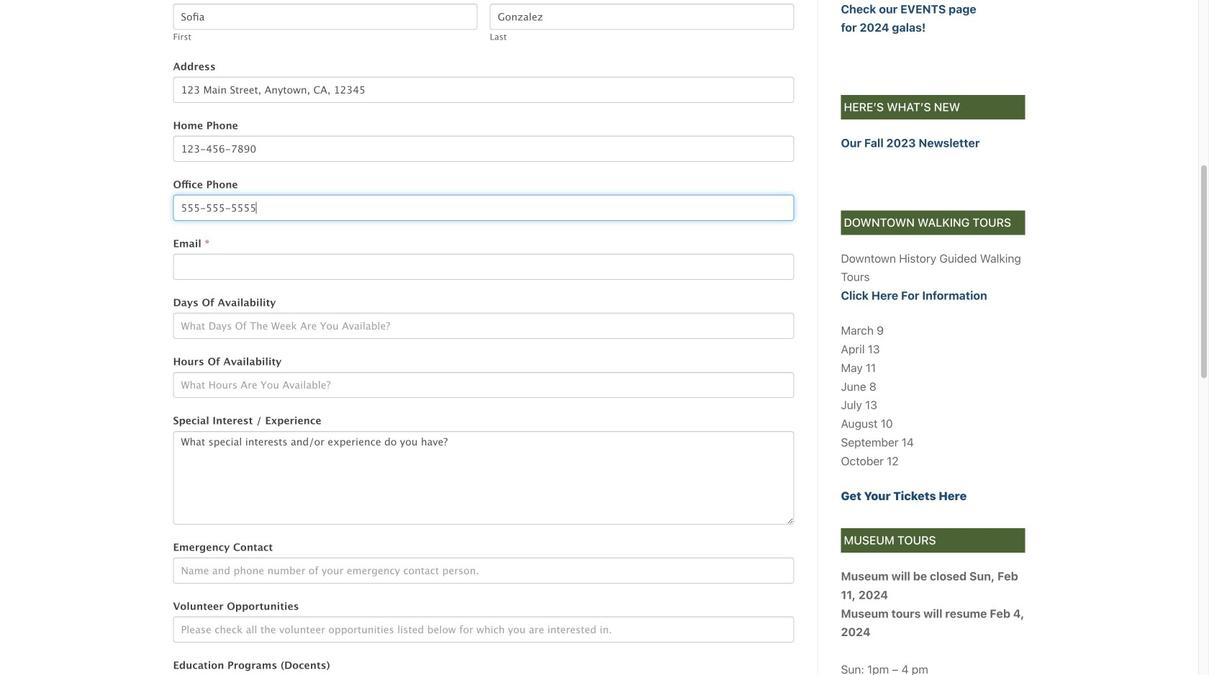 Task type: locate. For each thing, give the bounding box(es) containing it.
Address, City, State, Zip text field
[[173, 77, 795, 103]]

Please check all the volunteer opportunities listed below for which you are interested in. text field
[[173, 617, 795, 643]]

None text field
[[173, 4, 478, 30], [490, 4, 795, 30], [173, 431, 795, 525], [173, 4, 478, 30], [490, 4, 795, 30], [173, 431, 795, 525]]

None email field
[[173, 254, 795, 280]]



Task type: vqa. For each thing, say whether or not it's contained in the screenshot.
angle image
no



Task type: describe. For each thing, give the bounding box(es) containing it.
Office Phone Number telephone field
[[173, 195, 795, 221]]

What Days Of The Week Are You Available? text field
[[173, 313, 795, 339]]

Name and phone number of your emergency contact person. text field
[[173, 558, 795, 584]]

Home Telephone Number telephone field
[[173, 136, 795, 162]]

What Hours Are You Available? text field
[[173, 372, 795, 398]]



